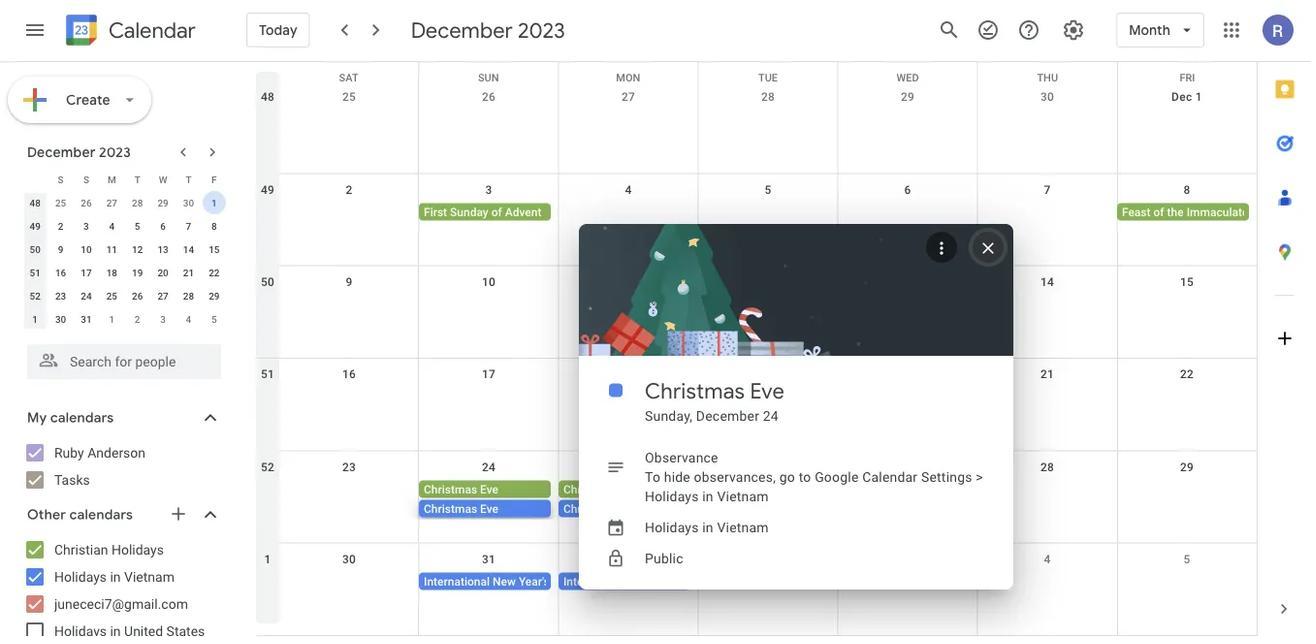 Task type: describe. For each thing, give the bounding box(es) containing it.
cell containing christmas day
[[559, 481, 699, 519]]

1 vertical spatial december 2023
[[27, 144, 131, 161]]

column header inside december 2023 grid
[[22, 168, 48, 191]]

14 element
[[177, 238, 200, 261]]

november 25 element
[[49, 191, 72, 214]]

25 element
[[100, 284, 124, 308]]

Search for people text field
[[39, 344, 210, 379]]

month
[[1130, 21, 1171, 39]]

2 horizontal spatial 3
[[486, 183, 493, 196]]

first
[[424, 205, 447, 219]]

my calendars button
[[4, 403, 241, 434]]

january 5 element
[[203, 308, 226, 331]]

>
[[976, 469, 984, 485]]

1 vertical spatial day
[[620, 502, 640, 516]]

7 inside grid
[[1045, 183, 1051, 196]]

christmas for christmas day christmas day
[[564, 483, 617, 496]]

25 up january 1 element
[[106, 290, 117, 302]]

11 inside grid
[[622, 275, 636, 289]]

26 element
[[126, 284, 149, 308]]

sat
[[339, 72, 359, 84]]

november 30 element
[[177, 191, 200, 214]]

row containing s
[[22, 168, 227, 191]]

international new year's eve international new year's day
[[424, 575, 712, 589]]

other
[[27, 507, 66, 524]]

1 cell
[[201, 191, 227, 214]]

eve inside christmas eve sunday, december 24
[[751, 377, 785, 405]]

17 inside grid
[[482, 368, 496, 381]]

48 for sat
[[261, 90, 275, 104]]

18 inside grid
[[622, 368, 636, 381]]

10 inside december 2023 grid
[[81, 244, 92, 255]]

21 inside december 2023 grid
[[183, 267, 194, 279]]

25 left to
[[622, 460, 636, 474]]

in inside other calendars list
[[110, 569, 121, 585]]

dec
[[1172, 90, 1193, 104]]

1 horizontal spatial 15
[[1181, 275, 1195, 289]]

observance
[[645, 450, 719, 466]]

holidays down other calendars dropdown button
[[112, 542, 164, 558]]

christmas day christmas day
[[564, 483, 640, 516]]

26 down 19
[[132, 290, 143, 302]]

jan 1
[[614, 553, 644, 566]]

immaculate
[[1187, 205, 1249, 219]]

1 t from the left
[[135, 174, 140, 185]]

27 left settings
[[901, 460, 915, 474]]

2 vertical spatial 3
[[160, 313, 166, 325]]

1 vertical spatial 2
[[58, 220, 63, 232]]

27 down mon
[[622, 90, 636, 104]]

dec 1
[[1172, 90, 1203, 104]]

48 for s
[[30, 197, 41, 209]]

1 inside 'cell'
[[212, 197, 217, 209]]

calendar element
[[62, 11, 196, 53]]

holidays up the public
[[645, 520, 699, 536]]

0 vertical spatial december
[[411, 16, 513, 44]]

22 inside grid
[[1181, 368, 1195, 381]]

24 element
[[75, 284, 98, 308]]

29 element
[[203, 284, 226, 308]]

6 inside row group
[[160, 220, 166, 232]]

my
[[27, 410, 47, 427]]

0 vertical spatial december 2023
[[411, 16, 566, 44]]

conception
[[1252, 205, 1312, 219]]

1 international from the left
[[424, 575, 490, 589]]

january 4 element
[[177, 308, 200, 331]]

14 inside 14 element
[[183, 244, 194, 255]]

2 international from the left
[[564, 575, 630, 589]]

1 horizontal spatial holidays in vietnam
[[645, 520, 769, 536]]

calendars for other calendars
[[70, 507, 133, 524]]

1 new from the left
[[493, 575, 516, 589]]

advent
[[505, 205, 542, 219]]

17 element
[[75, 261, 98, 284]]

2 new from the left
[[633, 575, 656, 589]]

go
[[780, 469, 796, 485]]

51 for sat
[[261, 368, 275, 381]]

f
[[212, 174, 217, 185]]

28 right >
[[1041, 460, 1055, 474]]

11 inside december 2023 grid
[[106, 244, 117, 255]]

27 inside 27 element
[[158, 290, 169, 302]]

21 inside grid
[[1041, 368, 1055, 381]]

0 horizontal spatial calendar
[[109, 17, 196, 44]]

of left advent
[[492, 205, 502, 219]]

holidays down christian
[[54, 569, 107, 585]]

7 inside row group
[[186, 220, 191, 232]]

fri
[[1180, 72, 1196, 84]]

holidays in vietnam inside other calendars list
[[54, 569, 175, 585]]

create
[[66, 91, 110, 109]]

11 element
[[100, 238, 124, 261]]

28 right november 27 element
[[132, 197, 143, 209]]

google
[[815, 469, 859, 485]]

49 for sat
[[261, 183, 275, 196]]

1 horizontal spatial 23
[[342, 460, 356, 474]]

2 t from the left
[[186, 174, 192, 185]]

1 christmas eve button from the top
[[419, 481, 551, 498]]

20
[[158, 267, 169, 279]]

row containing sat
[[256, 62, 1258, 91]]

november 28 element
[[126, 191, 149, 214]]

17 inside december 2023 grid
[[81, 267, 92, 279]]

tue
[[759, 72, 778, 84]]

10 element
[[75, 238, 98, 261]]

thu
[[1038, 72, 1059, 84]]

13
[[158, 244, 169, 255]]

settings menu image
[[1063, 18, 1086, 42]]

christmas eve christmas eve
[[424, 483, 499, 516]]

other calendars
[[27, 507, 133, 524]]

mon
[[617, 72, 641, 84]]

2 vertical spatial 2
[[135, 313, 140, 325]]

52 for sat
[[261, 460, 275, 474]]

21 element
[[177, 261, 200, 284]]

sunday
[[450, 205, 489, 219]]

31 element
[[75, 308, 98, 331]]

24 inside grid
[[482, 460, 496, 474]]

ruby
[[54, 445, 84, 461]]

in inside observance to hide observances, go to google calendar settings > holidays in vietnam
[[703, 489, 714, 505]]

december inside christmas eve sunday, december 24
[[697, 408, 760, 424]]

sun
[[478, 72, 499, 84]]

observance to hide observances, go to google calendar settings > holidays in vietnam
[[645, 450, 987, 505]]

to
[[645, 469, 661, 485]]

feast of our lady of guadalupe
[[704, 298, 868, 311]]

international new year's day button
[[559, 573, 712, 591]]

of right the lady
[[798, 298, 809, 311]]

49 for s
[[30, 220, 41, 232]]

51 for s
[[30, 267, 41, 279]]

add other calendars image
[[169, 505, 188, 524]]



Task type: locate. For each thing, give the bounding box(es) containing it.
row
[[256, 62, 1258, 91], [256, 82, 1258, 174], [22, 168, 227, 191], [256, 174, 1312, 267], [22, 191, 227, 214], [22, 214, 227, 238], [22, 238, 227, 261], [22, 261, 227, 284], [256, 267, 1258, 359], [22, 284, 227, 308], [22, 308, 227, 331], [256, 359, 1258, 452], [256, 452, 1258, 544], [256, 544, 1258, 637]]

8 inside december 2023 grid
[[212, 220, 217, 232]]

lady
[[770, 298, 795, 311]]

our
[[749, 298, 767, 311]]

december 2023 up sun
[[411, 16, 566, 44]]

0 horizontal spatial 10
[[81, 244, 92, 255]]

wed
[[897, 72, 920, 84]]

0 vertical spatial 21
[[183, 267, 194, 279]]

49 inside row group
[[30, 220, 41, 232]]

1 year's from the left
[[519, 575, 550, 589]]

27 down 20
[[158, 290, 169, 302]]

november 27 element
[[100, 191, 124, 214]]

8 inside grid
[[1184, 183, 1191, 196]]

26 left the go
[[762, 460, 775, 474]]

new down christmas eve christmas eve
[[493, 575, 516, 589]]

feast inside feast of the immaculate conception button
[[1123, 205, 1151, 219]]

6
[[905, 183, 912, 196], [160, 220, 166, 232]]

1 horizontal spatial 21
[[1041, 368, 1055, 381]]

calendars up christian holidays at the left
[[70, 507, 133, 524]]

0 horizontal spatial t
[[135, 174, 140, 185]]

50 left 10 element
[[30, 244, 41, 255]]

christmas day button down to
[[559, 500, 691, 518]]

christmas eve sunday, december 24
[[645, 377, 785, 424]]

junececi7@gmail.com
[[54, 596, 188, 612]]

0 horizontal spatial 2
[[58, 220, 63, 232]]

52 inside row group
[[30, 290, 41, 302]]

international down 'jan' at bottom left
[[564, 575, 630, 589]]

0 horizontal spatial 16
[[55, 267, 66, 279]]

51 inside grid
[[261, 368, 275, 381]]

1 horizontal spatial year's
[[659, 575, 690, 589]]

my calendars list
[[4, 438, 241, 496]]

1 horizontal spatial 17
[[482, 368, 496, 381]]

today button
[[246, 7, 310, 53]]

0 vertical spatial christmas day button
[[559, 481, 691, 498]]

14 inside grid
[[1041, 275, 1055, 289]]

12 element
[[126, 238, 149, 261]]

christmas eve heading
[[645, 377, 785, 405]]

10 up 17 element
[[81, 244, 92, 255]]

0 vertical spatial calendars
[[50, 410, 114, 427]]

0 vertical spatial 16
[[55, 267, 66, 279]]

0 horizontal spatial december
[[27, 144, 96, 161]]

1 vertical spatial calendar
[[863, 469, 918, 485]]

first sunday of advent
[[424, 205, 542, 219]]

1 horizontal spatial new
[[633, 575, 656, 589]]

27 element
[[151, 284, 175, 308]]

1 vertical spatial 3
[[84, 220, 89, 232]]

1 horizontal spatial 22
[[1181, 368, 1195, 381]]

main drawer image
[[23, 18, 47, 42]]

0 horizontal spatial s
[[58, 174, 64, 185]]

0 vertical spatial christmas eve button
[[419, 481, 551, 498]]

0 vertical spatial in
[[703, 489, 714, 505]]

cell
[[279, 203, 419, 223], [559, 203, 699, 223], [699, 203, 838, 223], [838, 203, 978, 223], [978, 203, 1118, 223], [279, 296, 419, 315], [419, 296, 559, 315], [559, 296, 699, 315], [978, 296, 1118, 315], [279, 481, 419, 519], [419, 481, 559, 519], [559, 481, 699, 519], [699, 481, 838, 519], [838, 481, 978, 519], [978, 481, 1118, 519], [279, 573, 419, 593], [699, 573, 838, 593], [838, 573, 978, 593], [978, 573, 1118, 593]]

feast of the immaculate conception button
[[1118, 203, 1312, 221]]

0 horizontal spatial 6
[[160, 220, 166, 232]]

feast inside feast of our lady of guadalupe button
[[704, 298, 732, 311]]

0 vertical spatial 15
[[209, 244, 220, 255]]

26 down sun
[[482, 90, 496, 104]]

15 element
[[203, 238, 226, 261]]

1 vertical spatial christmas day button
[[559, 500, 691, 518]]

16 inside row group
[[55, 267, 66, 279]]

1 horizontal spatial 24
[[482, 460, 496, 474]]

calendars up ruby
[[50, 410, 114, 427]]

0 horizontal spatial year's
[[519, 575, 550, 589]]

1
[[1196, 90, 1203, 104], [212, 197, 217, 209], [32, 313, 38, 325], [109, 313, 115, 325], [264, 553, 271, 566], [637, 553, 644, 566]]

18 down 11 element
[[106, 267, 117, 279]]

51
[[30, 267, 41, 279], [261, 368, 275, 381]]

0 horizontal spatial 14
[[183, 244, 194, 255]]

31 inside december 2023 grid
[[81, 313, 92, 325]]

0 vertical spatial day
[[620, 483, 640, 496]]

january 3 element
[[151, 308, 175, 331]]

18 element
[[100, 261, 124, 284]]

25
[[342, 90, 356, 104], [55, 197, 66, 209], [106, 290, 117, 302], [622, 460, 636, 474]]

0 vertical spatial 3
[[486, 183, 493, 196]]

50 right 22 element
[[261, 275, 275, 289]]

1 vertical spatial vietnam
[[718, 520, 769, 536]]

1 vertical spatial 49
[[30, 220, 41, 232]]

m
[[108, 174, 116, 185]]

1 vertical spatial 7
[[186, 220, 191, 232]]

sunday,
[[645, 408, 693, 424]]

31 inside grid
[[482, 553, 496, 566]]

24 inside christmas eve sunday, december 24
[[763, 408, 779, 424]]

0 horizontal spatial 50
[[30, 244, 41, 255]]

create button
[[8, 77, 151, 123]]

24 up christmas eve christmas eve
[[482, 460, 496, 474]]

christian
[[54, 542, 108, 558]]

2 horizontal spatial december
[[697, 408, 760, 424]]

christmas for christmas eve sunday, december 24
[[645, 377, 745, 405]]

1 vertical spatial december
[[27, 144, 96, 161]]

2 horizontal spatial 2
[[346, 183, 353, 196]]

30 inside "element"
[[183, 197, 194, 209]]

christian holidays
[[54, 542, 164, 558]]

14
[[183, 244, 194, 255], [1041, 275, 1055, 289]]

december 2023 grid
[[18, 168, 227, 331]]

0 horizontal spatial 31
[[81, 313, 92, 325]]

1 vertical spatial calendars
[[70, 507, 133, 524]]

in
[[703, 489, 714, 505], [703, 520, 714, 536], [110, 569, 121, 585]]

calendar inside observance to hide observances, go to google calendar settings > holidays in vietnam
[[863, 469, 918, 485]]

29
[[901, 90, 915, 104], [158, 197, 169, 209], [209, 290, 220, 302], [1181, 460, 1195, 474]]

other calendars list
[[4, 535, 241, 638]]

2 s from the left
[[83, 174, 89, 185]]

t up november 30 "element"
[[186, 174, 192, 185]]

0 horizontal spatial 9
[[58, 244, 63, 255]]

50 inside december 2023 grid
[[30, 244, 41, 255]]

november 29 element
[[151, 191, 175, 214]]

11
[[106, 244, 117, 255], [622, 275, 636, 289]]

0 vertical spatial feast
[[1123, 205, 1151, 219]]

1 horizontal spatial 9
[[346, 275, 353, 289]]

1 vertical spatial 24
[[763, 408, 779, 424]]

17
[[81, 267, 92, 279], [482, 368, 496, 381]]

22 element
[[203, 261, 226, 284]]

0 horizontal spatial 3
[[84, 220, 89, 232]]

19 element
[[126, 261, 149, 284]]

8 up "the"
[[1184, 183, 1191, 196]]

cell containing christmas eve
[[419, 481, 559, 519]]

27 inside november 27 element
[[106, 197, 117, 209]]

1 vertical spatial 31
[[482, 553, 496, 566]]

holidays in vietnam down christian holidays at the left
[[54, 569, 175, 585]]

19
[[132, 267, 143, 279]]

24 inside december 2023 grid
[[81, 290, 92, 302]]

22 inside december 2023 grid
[[209, 267, 220, 279]]

january 1 element
[[100, 308, 124, 331]]

0 horizontal spatial 49
[[30, 220, 41, 232]]

30
[[1041, 90, 1055, 104], [183, 197, 194, 209], [55, 313, 66, 325], [342, 553, 356, 566]]

10 inside grid
[[482, 275, 496, 289]]

ruby anderson
[[54, 445, 146, 461]]

3
[[486, 183, 493, 196], [84, 220, 89, 232], [160, 313, 166, 325]]

international down christmas eve christmas eve
[[424, 575, 490, 589]]

other calendars button
[[4, 500, 241, 531]]

27 down m
[[106, 197, 117, 209]]

1 vertical spatial in
[[703, 520, 714, 536]]

20 element
[[151, 261, 175, 284]]

eve
[[751, 377, 785, 405], [480, 483, 499, 496], [480, 502, 499, 516], [553, 575, 571, 589]]

to
[[799, 469, 812, 485]]

24 down christmas eve heading
[[763, 408, 779, 424]]

25 down sat
[[342, 90, 356, 104]]

52 inside grid
[[261, 460, 275, 474]]

1 horizontal spatial 51
[[261, 368, 275, 381]]

1 horizontal spatial 50
[[261, 275, 275, 289]]

8 down 1 'cell'
[[212, 220, 217, 232]]

anderson
[[88, 445, 146, 461]]

48 down today
[[261, 90, 275, 104]]

3 up 10 element
[[84, 220, 89, 232]]

0 vertical spatial holidays in vietnam
[[645, 520, 769, 536]]

8
[[1184, 183, 1191, 196], [212, 220, 217, 232]]

0 vertical spatial calendar
[[109, 17, 196, 44]]

0 horizontal spatial 11
[[106, 244, 117, 255]]

0 vertical spatial 24
[[81, 290, 92, 302]]

1 vertical spatial 21
[[1041, 368, 1055, 381]]

1 vertical spatial 18
[[622, 368, 636, 381]]

0 vertical spatial 50
[[30, 244, 41, 255]]

holidays down hide
[[645, 489, 699, 505]]

feast for feast of the immaculate conception
[[1123, 205, 1151, 219]]

december up "november 25" element
[[27, 144, 96, 161]]

0 horizontal spatial 23
[[55, 290, 66, 302]]

50 for sat
[[261, 275, 275, 289]]

the
[[1168, 205, 1185, 219]]

6 inside grid
[[905, 183, 912, 196]]

christmas day button down observance
[[559, 481, 691, 498]]

24
[[81, 290, 92, 302], [763, 408, 779, 424], [482, 460, 496, 474]]

of left our
[[735, 298, 746, 311]]

48
[[261, 90, 275, 104], [30, 197, 41, 209]]

december
[[411, 16, 513, 44], [27, 144, 96, 161], [697, 408, 760, 424]]

50 inside grid
[[261, 275, 275, 289]]

26 inside 'element'
[[81, 197, 92, 209]]

guadalupe
[[812, 298, 868, 311]]

grid containing 48
[[256, 62, 1312, 637]]

24 up 31 element
[[81, 290, 92, 302]]

10
[[81, 244, 92, 255], [482, 275, 496, 289]]

22
[[209, 267, 220, 279], [1181, 368, 1195, 381]]

hide
[[664, 469, 691, 485]]

23 element
[[49, 284, 72, 308]]

23 inside "element"
[[55, 290, 66, 302]]

5
[[765, 183, 772, 196], [135, 220, 140, 232], [212, 313, 217, 325], [1184, 553, 1191, 566]]

0 horizontal spatial 15
[[209, 244, 220, 255]]

15 up 22 element
[[209, 244, 220, 255]]

tab list
[[1259, 62, 1312, 582]]

1 christmas day button from the top
[[559, 481, 691, 498]]

november 26 element
[[75, 191, 98, 214]]

christmas for christmas eve christmas eve
[[424, 483, 478, 496]]

48 inside row group
[[30, 197, 41, 209]]

49
[[261, 183, 275, 196], [30, 220, 41, 232]]

50 for s
[[30, 244, 41, 255]]

first sunday of advent button
[[419, 203, 551, 221]]

s up "november 25" element
[[58, 174, 64, 185]]

2 christmas day button from the top
[[559, 500, 691, 518]]

28 down tue
[[762, 90, 775, 104]]

1 vertical spatial holidays in vietnam
[[54, 569, 175, 585]]

grid
[[256, 62, 1312, 637]]

0 vertical spatial 18
[[106, 267, 117, 279]]

49 inside grid
[[261, 183, 275, 196]]

15 inside 15 element
[[209, 244, 220, 255]]

calendar
[[109, 17, 196, 44], [863, 469, 918, 485]]

16 element
[[49, 261, 72, 284]]

0 horizontal spatial 18
[[106, 267, 117, 279]]

1 horizontal spatial feast
[[1123, 205, 1151, 219]]

row group containing 48
[[22, 191, 227, 331]]

tasks
[[54, 472, 90, 488]]

1 vertical spatial 48
[[30, 197, 41, 209]]

52
[[30, 290, 41, 302], [261, 460, 275, 474]]

28 element
[[177, 284, 200, 308]]

0 horizontal spatial 17
[[81, 267, 92, 279]]

1 horizontal spatial 16
[[342, 368, 356, 381]]

7
[[1045, 183, 1051, 196], [186, 220, 191, 232]]

23
[[55, 290, 66, 302], [342, 460, 356, 474]]

1 horizontal spatial december 2023
[[411, 16, 566, 44]]

1 horizontal spatial 10
[[482, 275, 496, 289]]

my calendars
[[27, 410, 114, 427]]

1 vertical spatial 52
[[261, 460, 275, 474]]

day
[[620, 483, 640, 496], [620, 502, 640, 516], [693, 575, 712, 589]]

0 vertical spatial 10
[[81, 244, 92, 255]]

today
[[259, 21, 298, 39]]

t up the november 28 element
[[135, 174, 140, 185]]

0 vertical spatial 14
[[183, 244, 194, 255]]

feast left "the"
[[1123, 205, 1151, 219]]

column header
[[22, 168, 48, 191]]

3 up first sunday of advent button
[[486, 183, 493, 196]]

1 vertical spatial 51
[[261, 368, 275, 381]]

0 vertical spatial 2023
[[518, 16, 566, 44]]

christmas
[[645, 377, 745, 405], [424, 483, 478, 496], [564, 483, 617, 496], [424, 502, 478, 516], [564, 502, 617, 516]]

31 down 24 element
[[81, 313, 92, 325]]

settings
[[922, 469, 973, 485]]

18 inside december 2023 grid
[[106, 267, 117, 279]]

feast of our lady of guadalupe button
[[699, 296, 868, 313]]

1 vertical spatial 6
[[160, 220, 166, 232]]

31 up international new year's eve button
[[482, 553, 496, 566]]

51 inside december 2023 grid
[[30, 267, 41, 279]]

t
[[135, 174, 140, 185], [186, 174, 192, 185]]

9
[[58, 244, 63, 255], [346, 275, 353, 289]]

christmas inside christmas eve sunday, december 24
[[645, 377, 745, 405]]

calendar right "google"
[[863, 469, 918, 485]]

2 vertical spatial in
[[110, 569, 121, 585]]

month button
[[1117, 7, 1205, 53]]

0 vertical spatial 52
[[30, 290, 41, 302]]

0 horizontal spatial 7
[[186, 220, 191, 232]]

vietnam
[[718, 489, 769, 505], [718, 520, 769, 536], [124, 569, 175, 585]]

calendar heading
[[105, 17, 196, 44]]

2
[[346, 183, 353, 196], [58, 220, 63, 232], [135, 313, 140, 325]]

1 horizontal spatial 8
[[1184, 183, 1191, 196]]

2 horizontal spatial 24
[[763, 408, 779, 424]]

3 down 27 element
[[160, 313, 166, 325]]

feast
[[1123, 205, 1151, 219], [704, 298, 732, 311]]

52 for s
[[30, 290, 41, 302]]

9 inside grid
[[346, 275, 353, 289]]

0 horizontal spatial 22
[[209, 267, 220, 279]]

9 inside row group
[[58, 244, 63, 255]]

48 left "november 25" element
[[30, 197, 41, 209]]

1 s from the left
[[58, 174, 64, 185]]

0 horizontal spatial international
[[424, 575, 490, 589]]

2 vertical spatial december
[[697, 408, 760, 424]]

0 horizontal spatial 2023
[[99, 144, 131, 161]]

vietnam inside other calendars list
[[124, 569, 175, 585]]

calendars for my calendars
[[50, 410, 114, 427]]

0 vertical spatial 2
[[346, 183, 353, 196]]

feast for feast of our lady of guadalupe
[[704, 298, 732, 311]]

18 left christmas eve heading
[[622, 368, 636, 381]]

new
[[493, 575, 516, 589], [633, 575, 656, 589]]

0 horizontal spatial 51
[[30, 267, 41, 279]]

1 horizontal spatial 2
[[135, 313, 140, 325]]

christmas day button
[[559, 481, 691, 498], [559, 500, 691, 518]]

feast of the immaculate conception
[[1123, 205, 1312, 219]]

48 inside grid
[[261, 90, 275, 104]]

0 vertical spatial 48
[[261, 90, 275, 104]]

25 left november 26 'element' at the top of page
[[55, 197, 66, 209]]

vietnam inside observance to hide observances, go to google calendar settings > holidays in vietnam
[[718, 489, 769, 505]]

s
[[58, 174, 64, 185], [83, 174, 89, 185]]

of left "the"
[[1154, 205, 1165, 219]]

row group inside december 2023 grid
[[22, 191, 227, 331]]

1 horizontal spatial 49
[[261, 183, 275, 196]]

december 2023 up m
[[27, 144, 131, 161]]

row group
[[22, 191, 227, 331]]

13 element
[[151, 238, 175, 261]]

december down christmas eve heading
[[697, 408, 760, 424]]

12
[[132, 244, 143, 255]]

1 vertical spatial 8
[[212, 220, 217, 232]]

2 christmas eve button from the top
[[419, 500, 551, 518]]

holidays in vietnam
[[645, 520, 769, 536], [54, 569, 175, 585]]

observances,
[[694, 469, 776, 485]]

1 horizontal spatial 2023
[[518, 16, 566, 44]]

s up november 26 'element' at the top of page
[[83, 174, 89, 185]]

calendar up the create
[[109, 17, 196, 44]]

16 inside grid
[[342, 368, 356, 381]]

january 2 element
[[126, 308, 149, 331]]

w
[[159, 174, 167, 185]]

50
[[30, 244, 41, 255], [261, 275, 275, 289]]

10 down first sunday of advent button
[[482, 275, 496, 289]]

international new year's eve button
[[419, 573, 571, 591]]

feast left our
[[704, 298, 732, 311]]

1 horizontal spatial 14
[[1041, 275, 1055, 289]]

31
[[81, 313, 92, 325], [482, 553, 496, 566]]

28
[[762, 90, 775, 104], [132, 197, 143, 209], [183, 290, 194, 302], [1041, 460, 1055, 474]]

1 vertical spatial 10
[[482, 275, 496, 289]]

holidays inside observance to hide observances, go to google calendar settings > holidays in vietnam
[[645, 489, 699, 505]]

0 horizontal spatial 21
[[183, 267, 194, 279]]

26
[[482, 90, 496, 104], [81, 197, 92, 209], [132, 290, 143, 302], [762, 460, 775, 474]]

2 vertical spatial day
[[693, 575, 712, 589]]

28 down 21 element
[[183, 290, 194, 302]]

30 element
[[49, 308, 72, 331]]

15 down "the"
[[1181, 275, 1195, 289]]

christmas eve button
[[419, 481, 551, 498], [419, 500, 551, 518]]

18
[[106, 267, 117, 279], [622, 368, 636, 381]]

1 horizontal spatial calendar
[[863, 469, 918, 485]]

1 vertical spatial 2023
[[99, 144, 131, 161]]

1 horizontal spatial 48
[[261, 90, 275, 104]]

26 right "november 25" element
[[81, 197, 92, 209]]

27
[[622, 90, 636, 104], [106, 197, 117, 209], [158, 290, 169, 302], [901, 460, 915, 474]]

december 2023
[[411, 16, 566, 44], [27, 144, 131, 161]]

0 horizontal spatial 8
[[212, 220, 217, 232]]

None search field
[[0, 337, 241, 379]]

new down "jan 1"
[[633, 575, 656, 589]]

1 horizontal spatial december
[[411, 16, 513, 44]]

jan
[[614, 553, 634, 566]]

2 vertical spatial vietnam
[[124, 569, 175, 585]]

holidays in vietnam up the public
[[645, 520, 769, 536]]

public
[[645, 551, 684, 567]]

december up sun
[[411, 16, 513, 44]]

2 year's from the left
[[659, 575, 690, 589]]



Task type: vqa. For each thing, say whether or not it's contained in the screenshot.
cell containing Christmas Eve
yes



